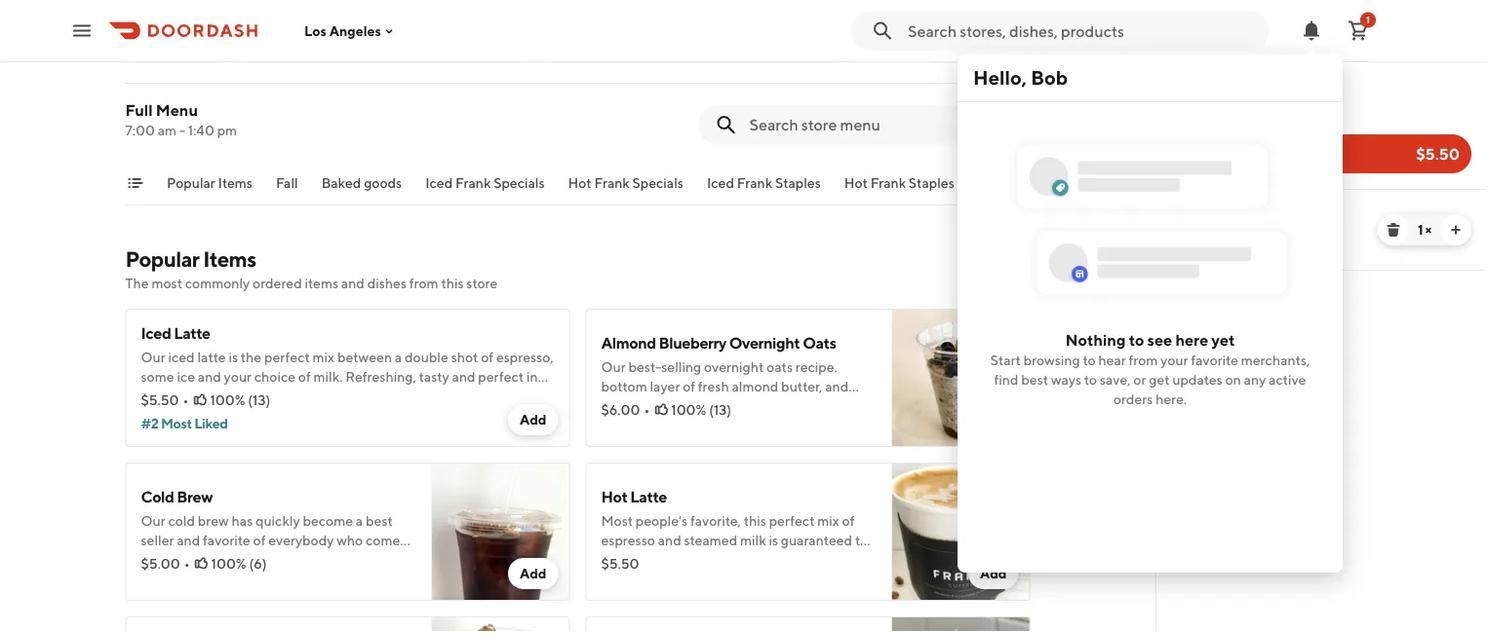 Task type: describe. For each thing, give the bounding box(es) containing it.
double
[[405, 350, 448, 366]]

iced for iced hot matcha, chai and teas
[[977, 175, 1005, 191]]

iced hot matcha, chai and teas
[[977, 175, 1172, 191]]

goods
[[363, 175, 402, 191]]

on
[[1225, 372, 1241, 388]]

full
[[125, 101, 153, 119]]

1 button
[[1339, 11, 1378, 50]]

#2 most liked
[[141, 416, 228, 432]]

liked
[[194, 416, 228, 432]]

most
[[152, 276, 182, 292]]

refreshing,
[[345, 369, 416, 385]]

fall
[[275, 175, 298, 191]]

yet
[[1212, 331, 1235, 349]]

7:00
[[125, 122, 155, 138]]

checkout
[[1184, 145, 1256, 163]]

hot for hot frank specials
[[568, 175, 591, 191]]

iced
[[168, 350, 195, 366]]

1 for 1
[[1366, 14, 1370, 25]]

mix
[[313, 350, 335, 366]]

espresso,
[[496, 350, 554, 366]]

1 vertical spatial to
[[1083, 352, 1096, 368]]

between
[[337, 350, 392, 366]]

favorite
[[1191, 352, 1239, 368]]

1 items, open order cart image
[[1347, 19, 1370, 42]]

coffee
[[1220, 97, 1273, 118]]

cold
[[141, 488, 174, 507]]

stars
[[173, 18, 198, 31]]

add down in
[[520, 412, 547, 428]]

100% for almond blueberry overnight oats
[[671, 402, 706, 418]]

$6.00
[[601, 402, 640, 418]]

some
[[141, 369, 174, 385]]

iced for iced latte
[[1172, 207, 1203, 226]]

$5.50 •
[[141, 393, 189, 409]]

hot for hot frank staples
[[844, 175, 867, 191]]

items for popular items
[[218, 175, 252, 191]]

show menu categories image
[[127, 176, 143, 191]]

here
[[1176, 331, 1209, 349]]

#2
[[141, 416, 158, 432]]

1 vertical spatial perfect
[[478, 369, 524, 385]]

hot latte
[[601, 488, 667, 507]]

specials for hot frank specials
[[632, 175, 683, 191]]

our
[[141, 350, 165, 366]]

nothing
[[1066, 331, 1126, 349]]

iced inside iced latte our iced latte is the perfect mix between a double shot of espresso, some ice and your choice of milk. refreshing, tasty and perfect in any weather. 16 oz.
[[141, 324, 171, 343]]

popular for popular items
[[166, 175, 215, 191]]

hot frank staples
[[844, 175, 954, 191]]

add for cold brew
[[520, 566, 547, 582]]

5
[[164, 18, 171, 31]]

angeles
[[329, 23, 381, 39]]

iced frank specials
[[425, 175, 544, 191]]

am
[[158, 122, 177, 138]]

frank inside "link"
[[1172, 97, 1217, 118]]

Store search: begin typing to search for stores available on DoorDash text field
[[908, 20, 1257, 41]]

2 vertical spatial of
[[298, 369, 311, 385]]

×
[[1425, 222, 1432, 238]]

from for items
[[409, 276, 438, 292]]

hot frank specials
[[568, 175, 683, 191]]

ice
[[177, 369, 195, 385]]

from for to
[[1129, 352, 1158, 368]]

hear
[[1099, 352, 1126, 368]]

frank for iced frank specials
[[455, 175, 490, 191]]

staples for hot frank staples
[[908, 175, 954, 191]]

• for almond blueberry overnight oats
[[644, 402, 650, 418]]

baked
[[321, 175, 361, 191]]

frank for hot frank staples
[[870, 175, 906, 191]]

1 for 1 ×
[[1418, 222, 1423, 238]]

remove item from cart image
[[1386, 222, 1401, 238]]

iced frank staples button
[[707, 174, 820, 205]]

cold brew
[[141, 488, 213, 507]]

merchants,
[[1241, 352, 1310, 368]]

iced americano image
[[432, 617, 570, 632]]

100% (6)
[[211, 556, 267, 572]]

frank coffee link
[[1172, 96, 1472, 119]]

hot left matcha,
[[1007, 175, 1031, 191]]

dishes
[[367, 276, 407, 292]]

is
[[229, 350, 238, 366]]

find
[[994, 372, 1019, 388]]

iced frank specials button
[[425, 174, 544, 205]]

latte
[[197, 350, 226, 366]]

100% for iced latte
[[210, 393, 245, 409]]

hot for hot latte
[[601, 488, 628, 507]]

and down latte
[[198, 369, 221, 385]]

active
[[1269, 372, 1306, 388]]

• for cold brew
[[184, 556, 190, 572]]

los angeles button
[[304, 23, 397, 39]]

milk.
[[314, 369, 343, 385]]

in
[[527, 369, 538, 385]]

$5.00 •
[[141, 556, 190, 572]]

pm
[[217, 122, 237, 138]]

blueberry
[[659, 334, 726, 353]]

of 5 stars
[[152, 18, 198, 31]]

(6)
[[249, 556, 267, 572]]

oats
[[803, 334, 836, 353]]

add button for cold brew
[[508, 559, 558, 590]]

$5.00
[[141, 556, 180, 572]]

hello, bob
[[973, 66, 1068, 89]]

fall button
[[275, 174, 298, 205]]

almond blueberry overnight oats image
[[892, 309, 1030, 448]]

frank for hot frank specials
[[594, 175, 629, 191]]



Task type: locate. For each thing, give the bounding box(es) containing it.
• down the ice
[[183, 393, 189, 409]]

baked goods
[[321, 175, 402, 191]]

$6.00 •
[[601, 402, 650, 418]]

add button up iced vanilla latte image
[[968, 559, 1019, 590]]

latte for iced latte
[[1207, 207, 1244, 226]]

to down nothing
[[1083, 352, 1096, 368]]

iced frank staples
[[707, 175, 820, 191]]

any right on
[[1244, 372, 1266, 388]]

most
[[161, 416, 192, 432]]

hello,
[[973, 66, 1027, 89]]

$5.50 down hot latte
[[601, 556, 639, 572]]

1 horizontal spatial latte
[[630, 488, 667, 507]]

items for popular items the most commonly ordered items and dishes from this store
[[203, 247, 256, 272]]

0 horizontal spatial staples
[[775, 175, 820, 191]]

1 horizontal spatial of
[[298, 369, 311, 385]]

100% (13) for almond blueberry overnight oats
[[671, 402, 731, 418]]

almond
[[601, 334, 656, 353]]

(13) down almond blueberry overnight oats
[[709, 402, 731, 418]]

of left 5
[[152, 18, 162, 31]]

the
[[125, 276, 149, 292]]

popular down -
[[166, 175, 215, 191]]

or
[[1134, 372, 1146, 388]]

add one to cart image
[[1448, 222, 1464, 238]]

1 left ×
[[1418, 222, 1423, 238]]

hot frank specials button
[[568, 174, 683, 205]]

cold brew image
[[432, 463, 570, 602]]

iced up our
[[141, 324, 171, 343]]

•
[[183, 393, 189, 409], [644, 402, 650, 418], [184, 556, 190, 572]]

iced inside iced frank specials button
[[425, 175, 452, 191]]

1 vertical spatial items
[[203, 247, 256, 272]]

latte for hot latte
[[630, 488, 667, 507]]

1 horizontal spatial perfect
[[478, 369, 524, 385]]

Item Search search field
[[749, 114, 1015, 136]]

browsing
[[1024, 352, 1080, 368]]

100% up liked
[[210, 393, 245, 409]]

this
[[441, 276, 464, 292]]

and
[[1119, 175, 1142, 191], [341, 276, 365, 292], [198, 369, 221, 385], [452, 369, 476, 385]]

best
[[1021, 372, 1048, 388]]

chai
[[1087, 175, 1116, 191]]

see
[[1148, 331, 1172, 349]]

add button down in
[[508, 405, 558, 436]]

any down "some"
[[141, 389, 163, 405]]

1 inside 'button'
[[1366, 14, 1370, 25]]

add up 'iced americano' "image"
[[520, 566, 547, 582]]

almond blueberry overnight oats
[[601, 334, 836, 353]]

scroll menu navigation right image
[[1007, 176, 1023, 191]]

0 vertical spatial latte
[[1207, 207, 1244, 226]]

1 vertical spatial your
[[224, 369, 252, 385]]

teas
[[1145, 175, 1172, 191]]

0 vertical spatial to
[[1129, 331, 1144, 349]]

items
[[305, 276, 338, 292]]

save,
[[1100, 372, 1131, 388]]

your down is
[[224, 369, 252, 385]]

(13) down choice
[[248, 393, 270, 409]]

latte for iced latte our iced latte is the perfect mix between a double shot of espresso, some ice and your choice of milk. refreshing, tasty and perfect in any weather. 16 oz.
[[174, 324, 210, 343]]

any inside the nothing to see here yet start browsing to hear from your favorite merchants, find best ways to save, or get updates on any active orders here.
[[1244, 372, 1266, 388]]

0 vertical spatial any
[[1244, 372, 1266, 388]]

100% for cold brew
[[211, 556, 246, 572]]

1 horizontal spatial 1
[[1418, 222, 1423, 238]]

to
[[1129, 331, 1144, 349], [1083, 352, 1096, 368], [1084, 372, 1097, 388]]

0 vertical spatial popular
[[166, 175, 215, 191]]

iced latte our iced latte is the perfect mix between a double shot of espresso, some ice and your choice of milk. refreshing, tasty and perfect in any weather. 16 oz.
[[141, 324, 554, 405]]

2 specials from the left
[[632, 175, 683, 191]]

iced inside 'iced hot matcha, chai and teas' button
[[977, 175, 1005, 191]]

full menu 7:00 am - 1:40 pm
[[125, 101, 237, 138]]

and inside button
[[1119, 175, 1142, 191]]

1 vertical spatial popular
[[125, 247, 199, 272]]

100% (13) down 'blueberry'
[[671, 402, 731, 418]]

iced right hot frank specials
[[707, 175, 734, 191]]

2 vertical spatial to
[[1084, 372, 1097, 388]]

hot right iced frank specials
[[568, 175, 591, 191]]

to right ways
[[1084, 372, 1097, 388]]

(13) for iced latte
[[248, 393, 270, 409]]

1 horizontal spatial specials
[[632, 175, 683, 191]]

open menu image
[[70, 19, 94, 42]]

specials
[[493, 175, 544, 191], [632, 175, 683, 191]]

latte inside iced latte our iced latte is the perfect mix between a double shot of espresso, some ice and your choice of milk. refreshing, tasty and perfect in any weather. 16 oz.
[[174, 324, 210, 343]]

the
[[241, 350, 262, 366]]

of right 'shot'
[[481, 350, 494, 366]]

iced for iced frank staples
[[707, 175, 734, 191]]

add
[[520, 412, 547, 428], [520, 566, 547, 582], [980, 566, 1007, 582]]

0 horizontal spatial perfect
[[264, 350, 310, 366]]

specials inside button
[[493, 175, 544, 191]]

1 horizontal spatial 100% (13)
[[671, 402, 731, 418]]

1 vertical spatial of
[[481, 350, 494, 366]]

iced inside iced frank staples button
[[707, 175, 734, 191]]

to left see at the right bottom of page
[[1129, 331, 1144, 349]]

frank for iced frank staples
[[737, 175, 772, 191]]

overnight
[[729, 334, 800, 353]]

1 horizontal spatial any
[[1244, 372, 1266, 388]]

$5.50 up ×
[[1416, 145, 1460, 163]]

1 right the 'notification bell' icon
[[1366, 14, 1370, 25]]

latte down $6.00 •
[[630, 488, 667, 507]]

1
[[1366, 14, 1370, 25], [1418, 222, 1423, 238]]

(13) for almond blueberry overnight oats
[[709, 402, 731, 418]]

• right $5.00
[[184, 556, 190, 572]]

popular inside button
[[166, 175, 215, 191]]

perfect up choice
[[264, 350, 310, 366]]

1 horizontal spatial from
[[1129, 352, 1158, 368]]

add button
[[508, 405, 558, 436], [508, 559, 558, 590], [968, 559, 1019, 590]]

$5.50 down "some"
[[141, 393, 179, 409]]

1:40
[[188, 122, 214, 138]]

your up get
[[1161, 352, 1188, 368]]

items inside popular items the most commonly ordered items and dishes from this store
[[203, 247, 256, 272]]

of left milk. on the left
[[298, 369, 311, 385]]

items up commonly
[[203, 247, 256, 272]]

0 vertical spatial items
[[218, 175, 252, 191]]

frank coffee
[[1172, 97, 1273, 118]]

add for hot latte
[[980, 566, 1007, 582]]

iced for iced frank specials
[[425, 175, 452, 191]]

16
[[222, 389, 235, 405]]

specials inside 'button'
[[632, 175, 683, 191]]

tasty
[[419, 369, 449, 385]]

100% left (6)
[[211, 556, 246, 572]]

iced left scroll menu navigation right icon
[[977, 175, 1005, 191]]

1 specials from the left
[[493, 175, 544, 191]]

brew
[[177, 488, 213, 507]]

of
[[152, 18, 162, 31], [481, 350, 494, 366], [298, 369, 311, 385]]

hot down item search search box on the right top
[[844, 175, 867, 191]]

from inside popular items the most commonly ordered items and dishes from this store
[[409, 276, 438, 292]]

iced latte
[[1172, 207, 1244, 226]]

hot down $6.00
[[601, 488, 628, 507]]

hot latte image
[[892, 463, 1030, 602]]

updates
[[1173, 372, 1223, 388]]

0 horizontal spatial latte
[[174, 324, 210, 343]]

popular inside popular items the most commonly ordered items and dishes from this store
[[125, 247, 199, 272]]

orders
[[1114, 391, 1153, 407]]

1 horizontal spatial (13)
[[709, 402, 731, 418]]

0 vertical spatial of
[[152, 18, 162, 31]]

• right $6.00
[[644, 402, 650, 418]]

popular up most
[[125, 247, 199, 272]]

0 vertical spatial perfect
[[264, 350, 310, 366]]

start
[[991, 352, 1021, 368]]

iced down teas
[[1172, 207, 1203, 226]]

ordered
[[253, 276, 302, 292]]

here.
[[1156, 391, 1187, 407]]

your inside the nothing to see here yet start browsing to hear from your favorite merchants, find best ways to save, or get updates on any active orders here.
[[1161, 352, 1188, 368]]

popular items button
[[166, 174, 252, 205]]

matcha,
[[1034, 175, 1084, 191]]

1 vertical spatial latte
[[174, 324, 210, 343]]

2 staples from the left
[[908, 175, 954, 191]]

2 horizontal spatial of
[[481, 350, 494, 366]]

1 horizontal spatial your
[[1161, 352, 1188, 368]]

frank
[[1172, 97, 1217, 118], [455, 175, 490, 191], [594, 175, 629, 191], [737, 175, 772, 191], [870, 175, 906, 191]]

popular items
[[166, 175, 252, 191]]

notification bell image
[[1300, 19, 1323, 42]]

100% (13) up liked
[[210, 393, 270, 409]]

oz.
[[238, 389, 256, 405]]

iced right goods
[[425, 175, 452, 191]]

100% right $6.00 •
[[671, 402, 706, 418]]

0 horizontal spatial 1
[[1366, 14, 1370, 25]]

0 horizontal spatial of
[[152, 18, 162, 31]]

ways
[[1051, 372, 1082, 388]]

$5.50
[[1416, 145, 1460, 163], [1172, 236, 1210, 253], [141, 393, 179, 409], [601, 556, 639, 572]]

popular for popular items the most commonly ordered items and dishes from this store
[[125, 247, 199, 272]]

your
[[1161, 352, 1188, 368], [224, 369, 252, 385]]

get
[[1149, 372, 1170, 388]]

iced vanilla latte image
[[892, 617, 1030, 632]]

staples for iced frank staples
[[775, 175, 820, 191]]

1 vertical spatial 1
[[1418, 222, 1423, 238]]

100%
[[210, 393, 245, 409], [671, 402, 706, 418], [211, 556, 246, 572]]

perfect down espresso,
[[478, 369, 524, 385]]

$5.50 down the iced latte on the top of page
[[1172, 236, 1210, 253]]

commonly
[[185, 276, 250, 292]]

0 vertical spatial 1
[[1366, 14, 1370, 25]]

0 vertical spatial your
[[1161, 352, 1188, 368]]

specials for iced frank specials
[[493, 175, 544, 191]]

latte up iced
[[174, 324, 210, 343]]

and inside popular items the most commonly ordered items and dishes from this store
[[341, 276, 365, 292]]

and left teas
[[1119, 175, 1142, 191]]

add button for hot latte
[[968, 559, 1019, 590]]

0 horizontal spatial your
[[224, 369, 252, 385]]

any inside iced latte our iced latte is the perfect mix between a double shot of espresso, some ice and your choice of milk. refreshing, tasty and perfect in any weather. 16 oz.
[[141, 389, 163, 405]]

100% (13) for iced latte
[[210, 393, 270, 409]]

your inside iced latte our iced latte is the perfect mix between a double shot of espresso, some ice and your choice of milk. refreshing, tasty and perfect in any weather. 16 oz.
[[224, 369, 252, 385]]

from
[[409, 276, 438, 292], [1129, 352, 1158, 368]]

2 vertical spatial latte
[[630, 488, 667, 507]]

1 vertical spatial from
[[1129, 352, 1158, 368]]

a
[[395, 350, 402, 366]]

0 horizontal spatial specials
[[493, 175, 544, 191]]

popular items the most commonly ordered items and dishes from this store
[[125, 247, 498, 292]]

menu
[[156, 101, 198, 119]]

and down 'shot'
[[452, 369, 476, 385]]

0 horizontal spatial any
[[141, 389, 163, 405]]

1 staples from the left
[[775, 175, 820, 191]]

0 horizontal spatial (13)
[[248, 393, 270, 409]]

from up or
[[1129, 352, 1158, 368]]

0 horizontal spatial 100% (13)
[[210, 393, 270, 409]]

latte down checkout
[[1207, 207, 1244, 226]]

bob
[[1031, 66, 1068, 89]]

frank inside 'button'
[[594, 175, 629, 191]]

iced
[[425, 175, 452, 191], [707, 175, 734, 191], [977, 175, 1005, 191], [1172, 207, 1203, 226], [141, 324, 171, 343]]

baked goods button
[[321, 174, 402, 205]]

latte
[[1207, 207, 1244, 226], [174, 324, 210, 343], [630, 488, 667, 507]]

and right the items
[[341, 276, 365, 292]]

store
[[467, 276, 498, 292]]

100% (13)
[[210, 393, 270, 409], [671, 402, 731, 418]]

nothing to see here yet start browsing to hear from your favorite merchants, find best ways to save, or get updates on any active orders here.
[[991, 331, 1310, 407]]

los angeles
[[304, 23, 381, 39]]

hot inside 'button'
[[568, 175, 591, 191]]

1 horizontal spatial staples
[[908, 175, 954, 191]]

0 horizontal spatial from
[[409, 276, 438, 292]]

0 vertical spatial from
[[409, 276, 438, 292]]

-
[[179, 122, 185, 138]]

from left "this"
[[409, 276, 438, 292]]

items inside button
[[218, 175, 252, 191]]

add up iced vanilla latte image
[[980, 566, 1007, 582]]

• for iced latte
[[183, 393, 189, 409]]

perfect
[[264, 350, 310, 366], [478, 369, 524, 385]]

weather.
[[166, 389, 219, 405]]

from inside the nothing to see here yet start browsing to hear from your favorite merchants, find best ways to save, or get updates on any active orders here.
[[1129, 352, 1158, 368]]

1 vertical spatial any
[[141, 389, 163, 405]]

1 ×
[[1418, 222, 1432, 238]]

frank inside button
[[455, 175, 490, 191]]

add button up 'iced americano' "image"
[[508, 559, 558, 590]]

items left fall
[[218, 175, 252, 191]]

2 horizontal spatial latte
[[1207, 207, 1244, 226]]



Task type: vqa. For each thing, say whether or not it's contained in the screenshot.
Iced Vanilla Latte image
yes



